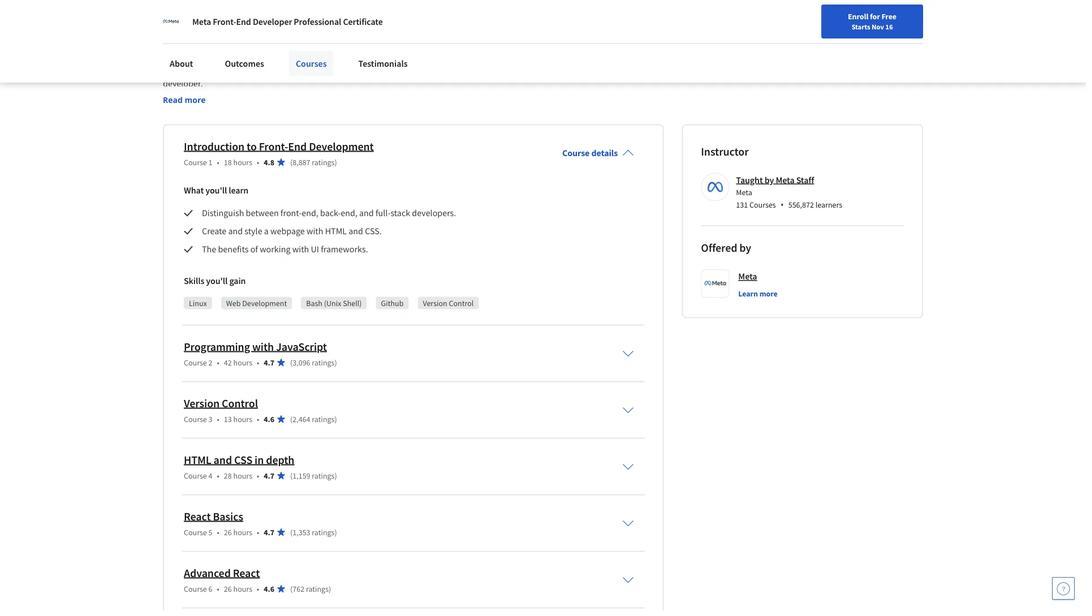 Task type: vqa. For each thing, say whether or not it's contained in the screenshot.


Task type: locate. For each thing, give the bounding box(es) containing it.
end left developer
[[236, 16, 251, 27]]

style
[[245, 226, 262, 237]]

) for introduction to front-end development
[[335, 157, 337, 167]]

about link
[[163, 51, 200, 76]]

4.6 for version control
[[264, 414, 275, 424]]

) right 3,096
[[335, 357, 337, 368]]

react up 5
[[184, 509, 211, 524]]

1 horizontal spatial in
[[255, 453, 264, 467]]

by right the designed
[[534, 51, 544, 62]]

development
[[309, 139, 374, 153], [242, 298, 287, 308]]

you'll
[[206, 185, 227, 196], [206, 275, 228, 287]]

26 for basics
[[224, 527, 232, 537]]

course left "1" at top left
[[184, 157, 207, 167]]

0 vertical spatial end
[[236, 16, 251, 27]]

end, left back-
[[302, 207, 319, 219]]

1 vertical spatial for
[[490, 64, 500, 76]]

react basics
[[184, 509, 243, 524]]

13
[[224, 414, 232, 424]]

2 horizontal spatial of
[[321, 64, 329, 76]]

0 vertical spatial version
[[423, 298, 448, 308]]

certificate right the 9
[[343, 16, 383, 27]]

full-
[[376, 207, 391, 219]]

to for want
[[184, 51, 192, 62]]

react
[[184, 509, 211, 524], [233, 566, 260, 580]]

stack
[[391, 207, 410, 219]]

1 vertical spatial by
[[765, 174, 775, 186]]

1,353
[[293, 527, 311, 537]]

0 horizontal spatial end,
[[302, 207, 319, 219]]

2 4.6 from the top
[[264, 584, 275, 594]]

4.6
[[264, 414, 275, 424], [264, 584, 275, 594]]

• right 6
[[217, 584, 220, 594]]

front- up 4.8
[[259, 139, 288, 153]]

6 ( from the top
[[290, 584, 293, 594]]

hours right '13'
[[234, 414, 253, 424]]

0 horizontal spatial front-
[[213, 16, 236, 27]]

course for html and css in depth
[[184, 471, 207, 481]]

0 vertical spatial 26
[[224, 527, 232, 537]]

control
[[449, 298, 474, 308], [222, 396, 258, 410]]

• inside taught by meta staff meta 131 courses • 556,872 learners
[[781, 199, 784, 211]]

ratings right "2,464"
[[312, 414, 335, 424]]

4.6 left 762
[[264, 584, 275, 594]]

more right the learn
[[760, 288, 778, 299]]

) right the 1,353
[[335, 527, 337, 537]]

to left get
[[184, 51, 192, 62]]

3,096
[[293, 357, 311, 368]]

as up instagram, at the top of the page
[[393, 51, 401, 62]]

0 vertical spatial you'll
[[206, 185, 227, 196]]

you'll left gain
[[206, 275, 228, 287]]

0 vertical spatial for
[[871, 11, 881, 22]]

5 hours from the top
[[234, 527, 253, 537]]

)
[[335, 157, 337, 167], [335, 357, 337, 368], [335, 414, 337, 424], [335, 471, 337, 481], [335, 527, 337, 537], [329, 584, 331, 594]]

2
[[209, 357, 213, 368]]

free
[[882, 11, 897, 22]]

0 horizontal spatial for
[[490, 64, 500, 76]]

by right the taught
[[765, 174, 775, 186]]

more inside want to get started in the world of coding and build websites as a career? this certificate, designed by the software engineering experts at meta—the creators of facebook and instagram, will prepare you for a career as a front-end developer. read more
[[185, 94, 206, 105]]

find your new career
[[773, 13, 844, 23]]

at
[[240, 64, 247, 76]]

designed
[[498, 51, 533, 62]]

1 vertical spatial front-
[[281, 207, 302, 219]]

html and css in depth
[[184, 453, 295, 467]]

more
[[185, 94, 206, 105], [760, 288, 778, 299]]

you'll left learn
[[206, 185, 227, 196]]

course 6 • 26 hours •
[[184, 584, 259, 594]]

course 5 • 26 hours •
[[184, 527, 259, 537]]

1 vertical spatial more
[[760, 288, 778, 299]]

0 horizontal spatial front-
[[281, 207, 302, 219]]

course for version control
[[184, 414, 207, 424]]

front- up started
[[213, 16, 236, 27]]

0 vertical spatial to
[[184, 51, 192, 62]]

github
[[381, 298, 404, 308]]

certificate
[[250, 16, 320, 36], [343, 16, 383, 27]]

6 hours from the top
[[234, 584, 253, 594]]

professional up coding
[[294, 16, 342, 27]]

0 vertical spatial in
[[236, 51, 243, 62]]

offered
[[702, 241, 738, 255]]

bash (unix shell)
[[306, 298, 362, 308]]

( 762 ratings )
[[290, 584, 331, 594]]

2 4.7 from the top
[[264, 471, 275, 481]]

course 2 • 42 hours •
[[184, 357, 259, 368]]

career?
[[409, 51, 437, 62]]

courses left build
[[296, 58, 327, 69]]

1 horizontal spatial by
[[740, 241, 752, 255]]

developers.
[[412, 207, 456, 219]]

• down programming with javascript link
[[257, 357, 259, 368]]

) for advanced react
[[329, 584, 331, 594]]

to
[[184, 51, 192, 62], [247, 139, 257, 153]]

2 vertical spatial 4.7
[[264, 527, 275, 537]]

benefits
[[218, 244, 249, 255]]

( for control
[[290, 414, 293, 424]]

professional certificate - 9 course series
[[163, 16, 430, 36]]

learn more button
[[739, 288, 778, 299]]

0 horizontal spatial to
[[184, 51, 192, 62]]

hours down advanced react link
[[234, 584, 253, 594]]

meta image
[[163, 14, 179, 29]]

26 down advanced react link
[[224, 584, 232, 594]]

2 vertical spatial with
[[252, 340, 274, 354]]

1 4.7 from the top
[[264, 357, 275, 368]]

0 vertical spatial by
[[534, 51, 544, 62]]

1 horizontal spatial more
[[760, 288, 778, 299]]

0 horizontal spatial more
[[185, 94, 206, 105]]

1 vertical spatial control
[[222, 396, 258, 410]]

course inside dropdown button
[[563, 147, 590, 159]]

webpage
[[271, 226, 305, 237]]

( for to
[[290, 157, 293, 167]]

1 vertical spatial of
[[321, 64, 329, 76]]

1 vertical spatial end
[[288, 139, 307, 153]]

4.7 down 'programming with javascript'
[[264, 357, 275, 368]]

end up 8,887
[[288, 139, 307, 153]]

as right career
[[534, 64, 542, 76]]

ratings right 3,096
[[312, 357, 335, 368]]

with left the javascript at the bottom of the page
[[252, 340, 274, 354]]

course details
[[563, 147, 618, 159]]

4.7 left the 1,353
[[264, 527, 275, 537]]

2 hours from the top
[[234, 357, 253, 368]]

version up 3
[[184, 396, 220, 410]]

back-
[[320, 207, 341, 219]]

0 vertical spatial 4.6
[[264, 414, 275, 424]]

0 horizontal spatial react
[[184, 509, 211, 524]]

4 hours from the top
[[234, 471, 253, 481]]

skills
[[184, 275, 204, 287]]

1 26 from the top
[[224, 527, 232, 537]]

development right web
[[242, 298, 287, 308]]

meta up 131
[[737, 187, 753, 198]]

end, left full-
[[341, 207, 358, 219]]

1 horizontal spatial react
[[233, 566, 260, 580]]

1 horizontal spatial development
[[309, 139, 374, 153]]

2 ( from the top
[[290, 357, 293, 368]]

ratings for html and css in depth
[[312, 471, 335, 481]]

the left software on the top right of page
[[545, 51, 558, 62]]

ratings
[[312, 157, 335, 167], [312, 357, 335, 368], [312, 414, 335, 424], [312, 471, 335, 481], [312, 527, 335, 537], [306, 584, 329, 594]]

for inside want to get started in the world of coding and build websites as a career? this certificate, designed by the software engineering experts at meta—the creators of facebook and instagram, will prepare you for a career as a front-end developer. read more
[[490, 64, 500, 76]]

hours for to
[[234, 157, 253, 167]]

meta
[[192, 16, 211, 27], [776, 174, 795, 186], [737, 187, 753, 198], [739, 271, 758, 282]]

1
[[209, 157, 213, 167]]

show notifications image
[[934, 14, 948, 28]]

None search field
[[161, 7, 433, 30]]

( for and
[[290, 471, 293, 481]]

with up ui at top left
[[307, 226, 324, 237]]

hours
[[234, 157, 253, 167], [234, 357, 253, 368], [234, 414, 253, 424], [234, 471, 253, 481], [234, 527, 253, 537], [234, 584, 253, 594]]

• right 5
[[217, 527, 220, 537]]

0 horizontal spatial by
[[534, 51, 544, 62]]

hours right 42
[[234, 357, 253, 368]]

course for react basics
[[184, 527, 207, 537]]

• right 2 at the bottom left
[[217, 357, 220, 368]]

4 ( from the top
[[290, 471, 293, 481]]

1 vertical spatial 4.6
[[264, 584, 275, 594]]

advanced
[[184, 566, 231, 580]]

4
[[209, 471, 213, 481]]

0 vertical spatial front-
[[213, 16, 236, 27]]

with left ui at top left
[[293, 244, 309, 255]]

courses
[[296, 58, 327, 69], [750, 200, 777, 210]]

0 vertical spatial more
[[185, 94, 206, 105]]

6
[[209, 584, 213, 594]]

of down style
[[251, 244, 258, 255]]

and
[[320, 51, 335, 62], [369, 64, 383, 76], [359, 207, 374, 219], [228, 226, 243, 237], [349, 226, 363, 237], [214, 453, 232, 467]]

react up course 6 • 26 hours • at bottom
[[233, 566, 260, 580]]

development up ( 8,887 ratings )
[[309, 139, 374, 153]]

0 horizontal spatial courses
[[296, 58, 327, 69]]

1 vertical spatial development
[[242, 298, 287, 308]]

1 vertical spatial courses
[[750, 200, 777, 210]]

html up 4
[[184, 453, 212, 467]]

hours right 28
[[234, 471, 253, 481]]

professional up get
[[163, 16, 247, 36]]

1 ( from the top
[[290, 157, 293, 167]]

course left 3
[[184, 414, 207, 424]]

• right 3
[[217, 414, 220, 424]]

certificate up world
[[250, 16, 320, 36]]

1 vertical spatial 26
[[224, 584, 232, 594]]

) right "2,464"
[[335, 414, 337, 424]]

course 3 • 13 hours •
[[184, 414, 259, 424]]

end,
[[302, 207, 319, 219], [341, 207, 358, 219]]

) right 8,887
[[335, 157, 337, 167]]

1 vertical spatial 4.7
[[264, 471, 275, 481]]

• down html and css in depth link on the bottom
[[257, 471, 259, 481]]

( 8,887 ratings )
[[290, 157, 337, 167]]

skills you'll gain
[[184, 275, 246, 287]]

facebook
[[331, 64, 367, 76]]

ratings right 1,159
[[312, 471, 335, 481]]

0 horizontal spatial in
[[236, 51, 243, 62]]

get
[[194, 51, 206, 62]]

• down advanced react link
[[257, 584, 259, 594]]

0 vertical spatial of
[[283, 51, 291, 62]]

4.6 left "2,464"
[[264, 414, 275, 424]]

version control up course 3 • 13 hours •
[[184, 396, 258, 410]]

2 vertical spatial of
[[251, 244, 258, 255]]

26 down basics
[[224, 527, 232, 537]]

courses inside taught by meta staff meta 131 courses • 556,872 learners
[[750, 200, 777, 210]]

ratings right 762
[[306, 584, 329, 594]]

series
[[390, 16, 430, 36]]

3 4.7 from the top
[[264, 527, 275, 537]]

course for advanced react
[[184, 584, 207, 594]]

1 vertical spatial to
[[247, 139, 257, 153]]

by for taught by meta staff meta 131 courses • 556,872 learners
[[765, 174, 775, 186]]

( 2,464 ratings )
[[290, 414, 337, 424]]

course
[[342, 16, 387, 36]]

4.6 for advanced react
[[264, 584, 275, 594]]

ratings for advanced react
[[306, 584, 329, 594]]

1 horizontal spatial the
[[545, 51, 558, 62]]

as
[[393, 51, 401, 62], [534, 64, 542, 76]]

course left 4
[[184, 471, 207, 481]]

1 vertical spatial html
[[184, 453, 212, 467]]

1 hours from the top
[[234, 157, 253, 167]]

0 vertical spatial as
[[393, 51, 401, 62]]

web
[[226, 298, 241, 308]]

4.7 down depth
[[264, 471, 275, 481]]

1 horizontal spatial courses
[[750, 200, 777, 210]]

for up nov
[[871, 11, 881, 22]]

0 vertical spatial version control
[[423, 298, 474, 308]]

front- inside want to get started in the world of coding and build websites as a career? this certificate, designed by the software engineering experts at meta—the creators of facebook and instagram, will prepare you for a career as a front-end developer. read more
[[551, 64, 572, 76]]

0 horizontal spatial control
[[222, 396, 258, 410]]

1 vertical spatial version control
[[184, 396, 258, 410]]

0 vertical spatial 4.7
[[264, 357, 275, 368]]

ratings right 8,887
[[312, 157, 335, 167]]

1 horizontal spatial to
[[247, 139, 257, 153]]

hours for and
[[234, 471, 253, 481]]

) right 762
[[329, 584, 331, 594]]

0 horizontal spatial version
[[184, 396, 220, 410]]

9
[[331, 16, 339, 36]]

course left 6
[[184, 584, 207, 594]]

• left 4.8
[[257, 157, 259, 167]]

your
[[789, 13, 804, 23]]

5 ( from the top
[[290, 527, 293, 537]]

1 4.6 from the top
[[264, 414, 275, 424]]

0 vertical spatial front-
[[551, 64, 572, 76]]

hours right 18
[[234, 157, 253, 167]]

course left 'details'
[[563, 147, 590, 159]]

in up at
[[236, 51, 243, 62]]

professional
[[163, 16, 247, 36], [294, 16, 342, 27]]

( for with
[[290, 357, 293, 368]]

1 horizontal spatial version
[[423, 298, 448, 308]]

to inside want to get started in the world of coding and build websites as a career? this certificate, designed by the software engineering experts at meta—the creators of facebook and instagram, will prepare you for a career as a front-end developer. read more
[[184, 51, 192, 62]]

0 horizontal spatial the
[[245, 51, 258, 62]]

coding
[[293, 51, 318, 62]]

to up course 1 • 18 hours •
[[247, 139, 257, 153]]

hours for react
[[234, 584, 253, 594]]

ratings right the 1,353
[[312, 527, 335, 537]]

4.8
[[264, 157, 275, 167]]

0 horizontal spatial as
[[393, 51, 401, 62]]

hours for control
[[234, 414, 253, 424]]

more down "developer."
[[185, 94, 206, 105]]

advanced react
[[184, 566, 260, 580]]

2 horizontal spatial by
[[765, 174, 775, 186]]

the up at
[[245, 51, 258, 62]]

1 horizontal spatial of
[[283, 51, 291, 62]]

1 horizontal spatial end,
[[341, 207, 358, 219]]

by inside taught by meta staff meta 131 courses • 556,872 learners
[[765, 174, 775, 186]]

hours down basics
[[234, 527, 253, 537]]

version control right "github"
[[423, 298, 474, 308]]

front- down software on the top right of page
[[551, 64, 572, 76]]

1 horizontal spatial control
[[449, 298, 474, 308]]

) right 1,159
[[335, 471, 337, 481]]

1 vertical spatial as
[[534, 64, 542, 76]]

0 vertical spatial with
[[307, 226, 324, 237]]

1 vertical spatial front-
[[259, 139, 288, 153]]

a
[[403, 51, 407, 62], [502, 64, 507, 76], [544, 64, 549, 76], [264, 226, 269, 237]]

by right offered
[[740, 241, 752, 255]]

courses right 131
[[750, 200, 777, 210]]

course left 5
[[184, 527, 207, 537]]

ratings for programming with javascript
[[312, 357, 335, 368]]

of right world
[[283, 51, 291, 62]]

english
[[870, 13, 897, 24]]

introduction to front-end development link
[[184, 139, 374, 153]]

for right you
[[490, 64, 500, 76]]

1 horizontal spatial end
[[288, 139, 307, 153]]

8,887
[[293, 157, 311, 167]]

the
[[245, 51, 258, 62], [545, 51, 558, 62]]

1 vertical spatial you'll
[[206, 275, 228, 287]]

3 ( from the top
[[290, 414, 293, 424]]

of right creators
[[321, 64, 329, 76]]

world
[[260, 51, 281, 62]]

course 4 • 28 hours •
[[184, 471, 259, 481]]

for inside enroll for free starts nov 16
[[871, 11, 881, 22]]

career
[[508, 64, 532, 76]]

1 horizontal spatial front-
[[551, 64, 572, 76]]

0 horizontal spatial of
[[251, 244, 258, 255]]

1 vertical spatial in
[[255, 453, 264, 467]]

2 26 from the top
[[224, 584, 232, 594]]

2 vertical spatial by
[[740, 241, 752, 255]]

3 hours from the top
[[234, 414, 253, 424]]

1 horizontal spatial for
[[871, 11, 881, 22]]

and left full-
[[359, 207, 374, 219]]

certificate,
[[456, 51, 496, 62]]

version right "github"
[[423, 298, 448, 308]]

4.7
[[264, 357, 275, 368], [264, 471, 275, 481], [264, 527, 275, 537]]

1 horizontal spatial professional
[[294, 16, 342, 27]]

course left 2 at the bottom left
[[184, 357, 207, 368]]

1 end, from the left
[[302, 207, 319, 219]]

0 vertical spatial html
[[325, 226, 347, 237]]

html down back-
[[325, 226, 347, 237]]



Task type: describe. For each thing, give the bounding box(es) containing it.
the
[[202, 244, 216, 255]]

( 3,096 ratings )
[[290, 357, 337, 368]]

find
[[773, 13, 787, 23]]

ratings for introduction to front-end development
[[312, 157, 335, 167]]

3
[[209, 414, 213, 424]]

testimonials link
[[352, 51, 415, 76]]

1 horizontal spatial version control
[[423, 298, 474, 308]]

1 vertical spatial react
[[233, 566, 260, 580]]

2 end, from the left
[[341, 207, 358, 219]]

learners
[[816, 200, 843, 210]]

131
[[737, 200, 748, 210]]

course for introduction to front-end development
[[184, 157, 207, 167]]

enroll for free starts nov 16
[[849, 11, 897, 31]]

meta front-end developer professional certificate
[[192, 16, 383, 27]]

0 horizontal spatial html
[[184, 453, 212, 467]]

• right '13'
[[257, 414, 259, 424]]

1 the from the left
[[245, 51, 258, 62]]

english button
[[849, 0, 918, 37]]

end
[[572, 64, 586, 76]]

0 vertical spatial courses
[[296, 58, 327, 69]]

meta right meta image
[[192, 16, 211, 27]]

18
[[224, 157, 232, 167]]

and left build
[[320, 51, 335, 62]]

0 vertical spatial react
[[184, 509, 211, 524]]

course details button
[[554, 132, 643, 175]]

0 vertical spatial development
[[309, 139, 374, 153]]

a left career
[[502, 64, 507, 76]]

software
[[560, 51, 592, 62]]

between
[[246, 207, 279, 219]]

• right "1" at top left
[[217, 157, 220, 167]]

you'll for learn
[[206, 185, 227, 196]]

started
[[208, 51, 234, 62]]

( for react
[[290, 584, 293, 594]]

more inside button
[[760, 288, 778, 299]]

1 horizontal spatial html
[[325, 226, 347, 237]]

the benefits of working with ui frameworks.
[[202, 244, 368, 255]]

web development
[[226, 298, 287, 308]]

1 horizontal spatial as
[[534, 64, 542, 76]]

career
[[822, 13, 844, 23]]

meta left staff on the right top of page
[[776, 174, 795, 186]]

you
[[474, 64, 488, 76]]

16
[[886, 22, 894, 31]]

taught by meta staff meta 131 courses • 556,872 learners
[[737, 174, 843, 211]]

prepare
[[442, 64, 472, 76]]

working
[[260, 244, 291, 255]]

learn
[[739, 288, 759, 299]]

websites
[[358, 51, 391, 62]]

4.7 for javascript
[[264, 357, 275, 368]]

0 vertical spatial control
[[449, 298, 474, 308]]

creators
[[289, 64, 319, 76]]

• right 4
[[217, 471, 220, 481]]

want to get started in the world of coding and build websites as a career? this certificate, designed by the software engineering experts at meta—the creators of facebook and instagram, will prepare you for a career as a front-end developer. read more
[[163, 51, 594, 105]]

meta link
[[739, 269, 758, 283]]

( for basics
[[290, 527, 293, 537]]

5
[[209, 527, 213, 537]]

and up course 4 • 28 hours •
[[214, 453, 232, 467]]

advanced react link
[[184, 566, 260, 580]]

a right style
[[264, 226, 269, 237]]

28
[[224, 471, 232, 481]]

you'll for gain
[[206, 275, 228, 287]]

1 horizontal spatial certificate
[[343, 16, 383, 27]]

will
[[427, 64, 441, 76]]

26 for react
[[224, 584, 232, 594]]

ratings for version control
[[312, 414, 335, 424]]

2 the from the left
[[545, 51, 558, 62]]

javascript
[[276, 340, 327, 354]]

ratings for react basics
[[312, 527, 335, 537]]

a up instagram, at the top of the page
[[403, 51, 407, 62]]

shell)
[[343, 298, 362, 308]]

create
[[202, 226, 227, 237]]

) for version control
[[335, 414, 337, 424]]

and left style
[[228, 226, 243, 237]]

programming with javascript link
[[184, 340, 327, 354]]

and down websites
[[369, 64, 383, 76]]

learn more
[[739, 288, 778, 299]]

what you'll learn
[[184, 185, 249, 196]]

42
[[224, 357, 232, 368]]

nov
[[872, 22, 885, 31]]

ui
[[311, 244, 319, 255]]

) for programming with javascript
[[335, 357, 337, 368]]

1 horizontal spatial front-
[[259, 139, 288, 153]]

programming with javascript
[[184, 340, 327, 354]]

taught by meta staff link
[[737, 174, 815, 186]]

starts
[[852, 22, 871, 31]]

experts
[[210, 64, 238, 76]]

556,872
[[789, 200, 815, 210]]

basics
[[213, 509, 243, 524]]

meta up the learn
[[739, 271, 758, 282]]

taught by meta staff image
[[703, 175, 728, 200]]

and left css.
[[349, 226, 363, 237]]

react basics link
[[184, 509, 243, 524]]

0 horizontal spatial version control
[[184, 396, 258, 410]]

0 horizontal spatial professional
[[163, 16, 247, 36]]

4.7 for css
[[264, 471, 275, 481]]

( 1,159 ratings )
[[290, 471, 337, 481]]

staff
[[797, 174, 815, 186]]

0 horizontal spatial end
[[236, 16, 251, 27]]

by inside want to get started in the world of coding and build websites as a career? this certificate, designed by the software engineering experts at meta—the creators of facebook and instagram, will prepare you for a career as a front-end developer. read more
[[534, 51, 544, 62]]

( 1,353 ratings )
[[290, 527, 337, 537]]

hours for with
[[234, 357, 253, 368]]

a right career
[[544, 64, 549, 76]]

1 vertical spatial with
[[293, 244, 309, 255]]

read
[[163, 94, 183, 105]]

hours for basics
[[234, 527, 253, 537]]

testimonials
[[359, 58, 408, 69]]

2,464
[[293, 414, 311, 424]]

instagram,
[[385, 64, 425, 76]]

css.
[[365, 226, 382, 237]]

learn
[[229, 185, 249, 196]]

1,159
[[293, 471, 311, 481]]

introduction
[[184, 139, 245, 153]]

distinguish
[[202, 207, 244, 219]]

in inside want to get started in the world of coding and build websites as a career? this certificate, designed by the software engineering experts at meta—the creators of facebook and instagram, will prepare you for a career as a front-end developer. read more
[[236, 51, 243, 62]]

course 1 • 18 hours •
[[184, 157, 259, 167]]

) for react basics
[[335, 527, 337, 537]]

read more button
[[163, 94, 206, 106]]

outcomes
[[225, 58, 264, 69]]

-
[[323, 16, 328, 36]]

• left the 1,353
[[257, 527, 259, 537]]

to for introduction
[[247, 139, 257, 153]]

0 horizontal spatial development
[[242, 298, 287, 308]]

frameworks.
[[321, 244, 368, 255]]

linux
[[189, 298, 207, 308]]

depth
[[266, 453, 295, 467]]

developer.
[[163, 78, 203, 89]]

css
[[234, 453, 253, 467]]

html and css in depth link
[[184, 453, 295, 467]]

help center image
[[1057, 582, 1071, 596]]

new
[[805, 13, 820, 23]]

find your new career link
[[767, 11, 849, 25]]

by for offered by
[[740, 241, 752, 255]]

meta—the
[[249, 64, 287, 76]]

(unix
[[324, 298, 342, 308]]

enroll
[[849, 11, 869, 22]]

1 vertical spatial version
[[184, 396, 220, 410]]

course for programming with javascript
[[184, 357, 207, 368]]

) for html and css in depth
[[335, 471, 337, 481]]

0 horizontal spatial certificate
[[250, 16, 320, 36]]

want
[[163, 51, 183, 62]]



